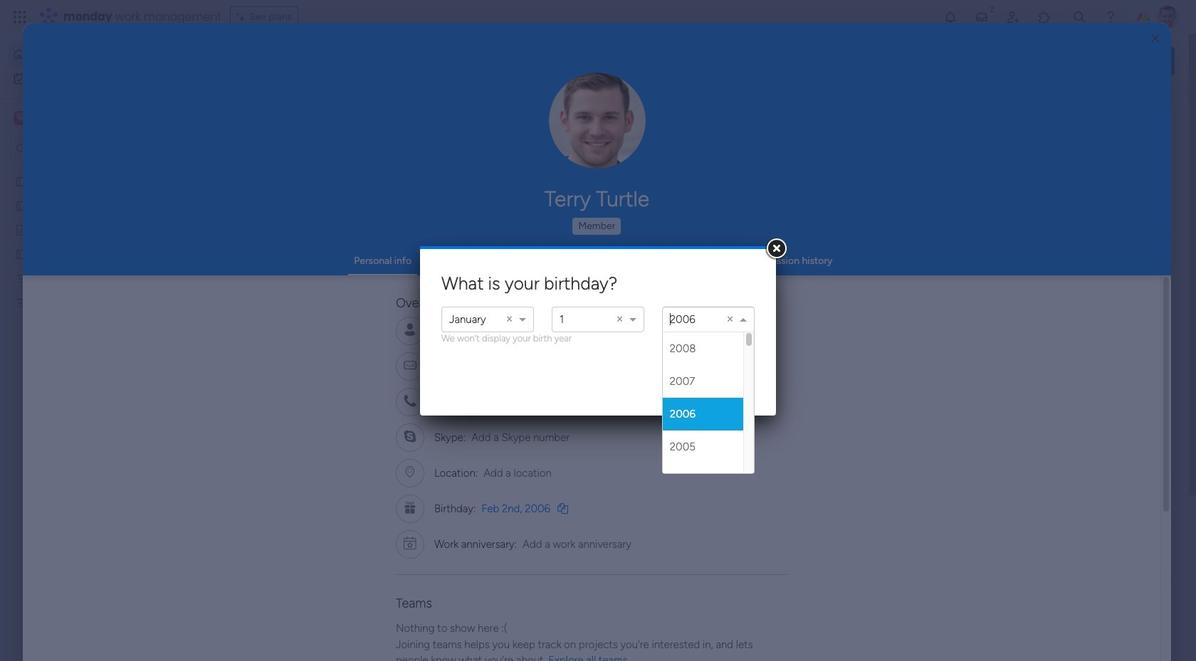 Task type: vqa. For each thing, say whether or not it's contained in the screenshot.
the check circle image to the bottom
no



Task type: describe. For each thing, give the bounding box(es) containing it.
quick search results list box
[[220, 133, 927, 496]]

invite members image
[[1006, 10, 1020, 24]]

2008 option
[[663, 333, 743, 365]]

see plans image
[[236, 9, 249, 25]]

public board image
[[15, 174, 28, 188]]

0 horizontal spatial add to favorites image
[[422, 435, 437, 449]]

public board image down public board image
[[15, 199, 28, 212]]

1 horizontal spatial list box
[[663, 333, 754, 496]]

help center element
[[961, 587, 1175, 644]]

help image
[[1104, 10, 1118, 24]]

2006 option
[[663, 398, 743, 431]]

close image
[[1151, 33, 1160, 44]]

search everything image
[[1072, 10, 1087, 24]]

2004 option
[[663, 464, 743, 496]]

notifications image
[[944, 10, 958, 24]]

public dashboard image
[[15, 223, 28, 236]]

terry turtle image
[[1157, 6, 1179, 28]]

2 image
[[986, 1, 998, 17]]

workspace image
[[14, 110, 28, 126]]

select product image
[[13, 10, 27, 24]]



Task type: locate. For each thing, give the bounding box(es) containing it.
copied! image
[[529, 325, 540, 336], [558, 503, 568, 514]]

0 horizontal spatial copied! image
[[529, 325, 540, 336]]

None field
[[670, 308, 674, 334]]

public board image up component image
[[238, 260, 254, 276]]

monday marketplace image
[[1038, 10, 1052, 24]]

public board image up component icon
[[471, 260, 486, 276]]

0 horizontal spatial list box
[[0, 166, 182, 507]]

templates image image
[[974, 286, 1162, 385]]

add to favorites image
[[888, 260, 902, 275], [422, 435, 437, 449]]

0 vertical spatial add to favorites image
[[888, 260, 902, 275]]

2005 option
[[663, 431, 743, 464]]

2007 option
[[663, 365, 743, 398]]

list box
[[0, 166, 182, 507], [663, 333, 754, 496]]

dapulse x slim image
[[1154, 103, 1171, 120]]

update feed image
[[975, 10, 989, 24]]

1 vertical spatial copied! image
[[558, 503, 568, 514]]

getting started element
[[961, 519, 1175, 576]]

1 vertical spatial add to favorites image
[[422, 435, 437, 449]]

1 horizontal spatial copied! image
[[558, 503, 568, 514]]

0 vertical spatial copied! image
[[529, 325, 540, 336]]

workspace image
[[16, 110, 26, 126]]

public board image
[[15, 199, 28, 212], [15, 247, 28, 261], [238, 260, 254, 276], [471, 260, 486, 276]]

component image
[[238, 282, 251, 295]]

1 horizontal spatial add to favorites image
[[888, 260, 902, 275]]

option
[[0, 168, 182, 171], [449, 313, 486, 326], [560, 313, 564, 326], [670, 313, 695, 326]]

public board image down public dashboard image
[[15, 247, 28, 261]]

component image
[[471, 282, 484, 295]]



